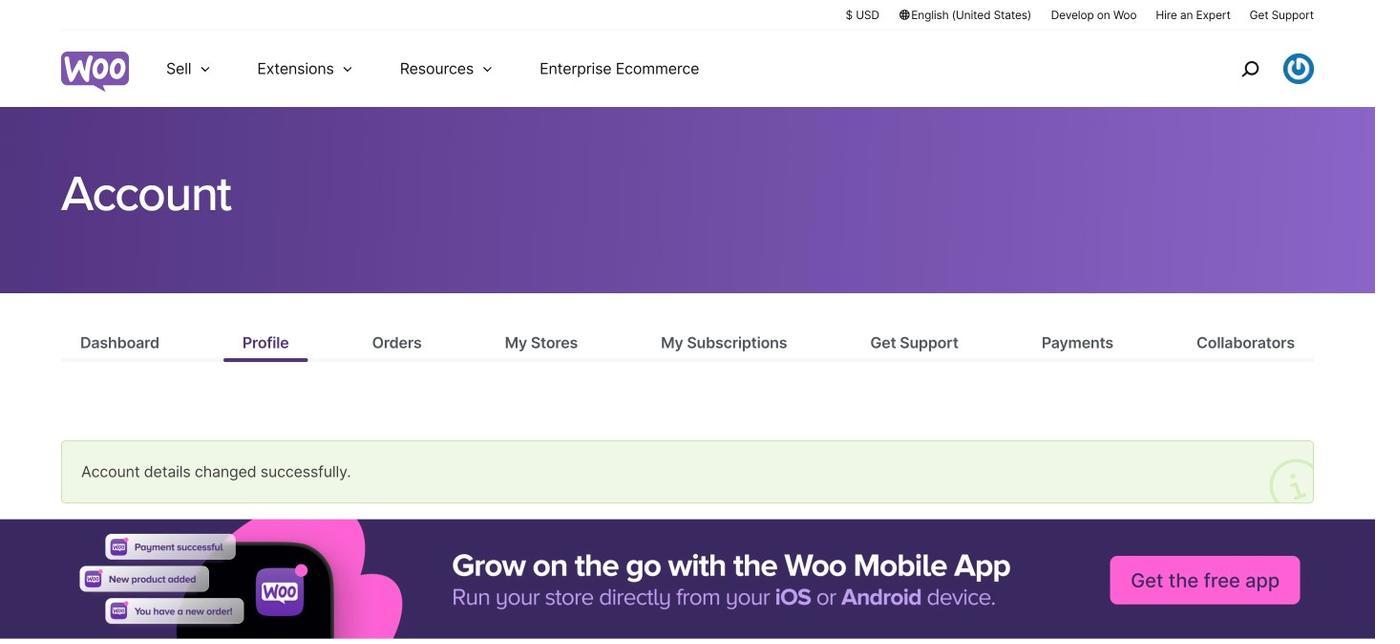 Task type: vqa. For each thing, say whether or not it's contained in the screenshot.
'service navigation menu' element
yes



Task type: describe. For each thing, give the bounding box(es) containing it.
search image
[[1235, 54, 1266, 84]]



Task type: locate. For each thing, give the bounding box(es) containing it.
service navigation menu element
[[1201, 38, 1315, 100]]

alert
[[61, 441, 1315, 504]]

open account menu image
[[1284, 54, 1315, 84]]



